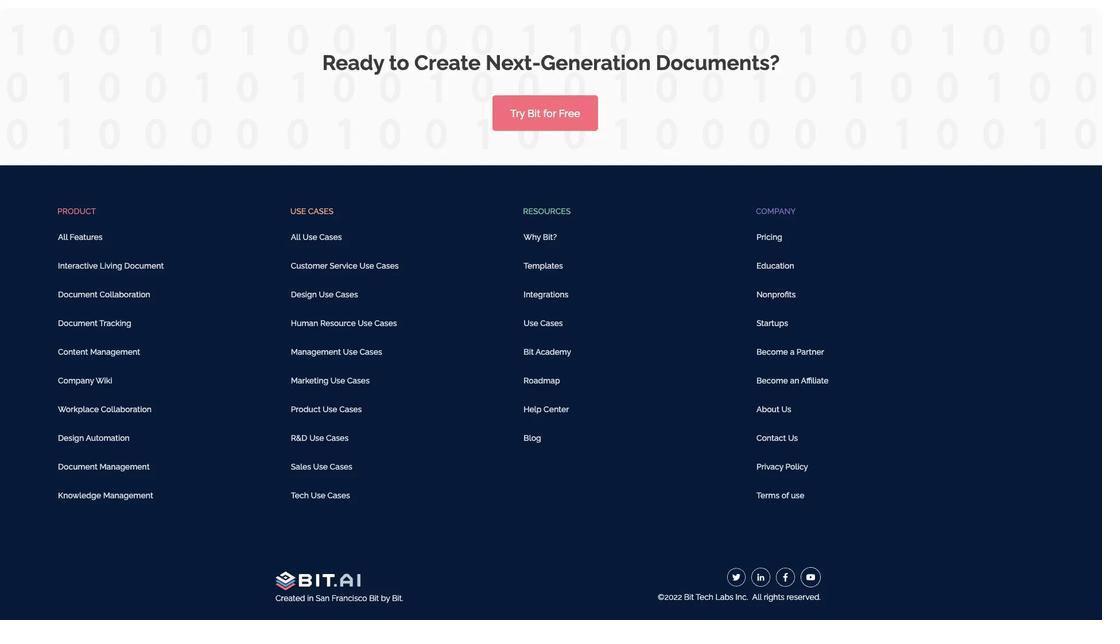 Task type: describe. For each thing, give the bounding box(es) containing it.
design for design automation
[[58, 433, 84, 443]]

cases for marketing use cases
[[347, 376, 370, 385]]

to
[[389, 50, 410, 75]]

become for become an affiliate
[[757, 376, 789, 385]]

knowledge
[[58, 491, 101, 500]]

use for all use cases
[[303, 232, 318, 242]]

collaboration for document collaboration
[[100, 290, 150, 299]]

become an affiliate link
[[757, 372, 836, 389]]

become for become a partner
[[757, 347, 789, 357]]

use for tech use cases
[[311, 491, 326, 500]]

design automation
[[58, 433, 130, 443]]

customer service use cases link
[[290, 257, 405, 275]]

terms of use link
[[757, 487, 811, 504]]

center
[[544, 405, 569, 414]]

cases for design use cases
[[336, 290, 358, 299]]

sales use cases
[[291, 462, 353, 472]]

bit left by
[[369, 594, 379, 603]]

bit?
[[543, 232, 557, 242]]

all use cases link
[[290, 229, 348, 246]]

document management
[[58, 462, 150, 472]]

r&d use cases link
[[290, 430, 355, 447]]

human resource use cases link
[[290, 315, 404, 332]]

workplace collaboration
[[58, 405, 152, 414]]

about
[[757, 405, 780, 414]]

use right resource
[[358, 319, 373, 328]]

pricing
[[757, 232, 783, 242]]

bit white logo image
[[276, 572, 361, 591]]

youtube icon image
[[801, 568, 821, 588]]

workplace collaboration link
[[57, 401, 158, 418]]

use cases
[[524, 319, 563, 328]]

a
[[791, 347, 795, 357]]

generation
[[541, 50, 651, 75]]

nonprofits link
[[757, 286, 803, 303]]

company
[[757, 207, 797, 216]]

features
[[70, 232, 103, 242]]

sales use cases link
[[290, 458, 359, 476]]

partner
[[797, 347, 825, 357]]

cases for sales use cases
[[330, 462, 353, 472]]

marketing use cases link
[[290, 372, 376, 389]]

automation
[[86, 433, 130, 443]]

product
[[291, 405, 321, 414]]

cases for r&d use cases
[[326, 433, 349, 443]]

help
[[524, 405, 542, 414]]

list containing company
[[757, 200, 980, 504]]

become a partner link
[[757, 344, 831, 361]]

r&d use cases
[[291, 433, 349, 443]]

create
[[415, 50, 481, 75]]

all features
[[58, 232, 103, 242]]

inc.
[[736, 593, 749, 602]]

why bit? link
[[524, 229, 564, 246]]

help center
[[524, 405, 569, 414]]

startups link
[[757, 315, 795, 332]]

policy
[[786, 462, 809, 472]]

interactive living document link
[[57, 257, 170, 275]]

use right service
[[360, 261, 374, 271]]

cases inside use cases link
[[541, 319, 563, 328]]

list containing resources
[[524, 200, 747, 458]]

bit left for
[[528, 107, 541, 119]]

cases inside customer service use cases link
[[376, 261, 399, 271]]

nonprofits
[[757, 290, 796, 299]]

document collaboration link
[[57, 286, 157, 303]]

facebook icon image
[[777, 568, 796, 588]]

customer service use cases
[[291, 261, 399, 271]]

document management link
[[57, 458, 156, 476]]

content management
[[58, 347, 140, 357]]

created
[[276, 594, 305, 603]]

management use cases link
[[290, 344, 389, 361]]

us for about us
[[782, 405, 792, 414]]

marketing
[[291, 376, 329, 385]]

cases inside the human resource use cases link
[[375, 319, 397, 328]]

contact
[[757, 433, 787, 443]]

document right living on the left top of page
[[124, 261, 164, 271]]

1 horizontal spatial tech
[[696, 593, 714, 602]]

human
[[291, 319, 318, 328]]

document tracking
[[58, 319, 131, 328]]

cases for all use cases
[[320, 232, 342, 242]]

blog link
[[524, 430, 548, 447]]

become a partner
[[757, 347, 825, 357]]

use for sales use cases
[[313, 462, 328, 472]]

product use cases link
[[290, 401, 368, 418]]

documents?
[[656, 50, 780, 75]]

tech inside "link"
[[291, 491, 309, 500]]

management for content management
[[90, 347, 140, 357]]

linkedin icon image
[[752, 568, 771, 588]]

why bit?
[[524, 232, 557, 242]]

r&d
[[291, 433, 308, 443]]

by
[[381, 594, 390, 603]]

use for design use cases
[[319, 290, 334, 299]]

try bit for free
[[511, 107, 581, 119]]

use cases link
[[524, 315, 570, 332]]

bit academy link
[[524, 344, 578, 361]]

try
[[511, 107, 525, 119]]

privacy policy
[[757, 462, 809, 472]]

us for contact us
[[789, 433, 799, 443]]

list containing product
[[57, 200, 281, 504]]

management for knowledge management
[[103, 491, 153, 500]]

reserved.
[[787, 593, 821, 602]]

list containing use cases
[[290, 200, 514, 516]]

academy
[[536, 347, 572, 357]]

free
[[559, 107, 581, 119]]



Task type: locate. For each thing, give the bounding box(es) containing it.
francisco
[[332, 594, 367, 603]]

document for document management
[[58, 462, 98, 472]]

sales
[[291, 462, 311, 472]]

company wiki
[[58, 376, 112, 385]]

blog
[[524, 433, 542, 443]]

document down interactive at the top of page
[[58, 290, 98, 299]]

use down sales use cases
[[311, 491, 326, 500]]

labs
[[716, 593, 734, 602]]

1 horizontal spatial design
[[291, 290, 317, 299]]

workplace
[[58, 405, 99, 414]]

bit
[[528, 107, 541, 119], [524, 347, 534, 357], [685, 593, 694, 602], [369, 594, 379, 603]]

1 become from the top
[[757, 347, 789, 357]]

list
[[57, 200, 281, 504], [290, 200, 514, 516], [524, 200, 747, 458], [757, 200, 980, 504]]

content
[[58, 347, 88, 357]]

us right "about"
[[782, 405, 792, 414]]

cases for product use cases
[[340, 405, 362, 414]]

cases down the human resource use cases link
[[360, 347, 382, 357]]

us right the contact
[[789, 433, 799, 443]]

collaboration for workplace collaboration
[[101, 405, 152, 414]]

document
[[124, 261, 164, 271], [58, 290, 98, 299], [58, 319, 98, 328], [58, 462, 98, 472]]

cases inside all use cases link
[[320, 232, 342, 242]]

document for document collaboration
[[58, 290, 98, 299]]

in
[[307, 594, 314, 603]]

cases down 'marketing use cases' "link"
[[340, 405, 362, 414]]

management up marketing
[[291, 347, 341, 357]]

san
[[316, 594, 330, 603]]

affiliate
[[802, 376, 829, 385]]

document for document tracking
[[58, 319, 98, 328]]

us
[[782, 405, 792, 414], [789, 433, 799, 443]]

cases down product use cases link
[[326, 433, 349, 443]]

management down document management link
[[103, 491, 153, 500]]

tracking
[[99, 319, 131, 328]]

become left an
[[757, 376, 789, 385]]

1 horizontal spatial all
[[291, 232, 301, 242]]

bit inside list
[[524, 347, 534, 357]]

of
[[782, 491, 790, 500]]

product
[[57, 207, 96, 216]]

©2022 bit tech labs inc.  all rights reserved.
[[658, 593, 821, 602]]

bit academy
[[524, 347, 572, 357]]

templates link
[[524, 257, 570, 275]]

cases down integrations link
[[541, 319, 563, 328]]

privacy
[[757, 462, 784, 472]]

1 vertical spatial become
[[757, 376, 789, 385]]

integrations
[[524, 290, 569, 299]]

cases for tech use cases
[[328, 491, 350, 500]]

use for product use cases
[[323, 405, 338, 414]]

1 vertical spatial tech
[[696, 593, 714, 602]]

0 vertical spatial us
[[782, 405, 792, 414]]

0 horizontal spatial design
[[58, 433, 84, 443]]

1 vertical spatial us
[[789, 433, 799, 443]]

tech left "labs"
[[696, 593, 714, 602]]

cases inside design use cases link
[[336, 290, 358, 299]]

document up the content
[[58, 319, 98, 328]]

become
[[757, 347, 789, 357], [757, 376, 789, 385]]

bit left academy
[[524, 347, 534, 357]]

cases inside tech use cases "link"
[[328, 491, 350, 500]]

bit.
[[392, 594, 404, 603]]

cases inside management use cases link
[[360, 347, 382, 357]]

cases inside sales use cases link
[[330, 462, 353, 472]]

all for all features
[[58, 232, 68, 242]]

cases right service
[[376, 261, 399, 271]]

use for r&d use cases
[[310, 433, 324, 443]]

human resource use cases
[[291, 319, 397, 328]]

integrations link
[[524, 286, 575, 303]]

wiki
[[96, 376, 112, 385]]

2 become from the top
[[757, 376, 789, 385]]

product use cases
[[291, 405, 362, 414]]

use down use cases
[[303, 232, 318, 242]]

document collaboration
[[58, 290, 150, 299]]

0 vertical spatial collaboration
[[100, 290, 150, 299]]

use right marketing
[[331, 376, 345, 385]]

management down tracking
[[90, 347, 140, 357]]

management
[[90, 347, 140, 357], [291, 347, 341, 357], [100, 462, 150, 472], [103, 491, 153, 500]]

tech use cases link
[[290, 487, 357, 504]]

cases inside r&d use cases 'link'
[[326, 433, 349, 443]]

2 list from the left
[[290, 200, 514, 516]]

contact us
[[757, 433, 799, 443]]

use up resource
[[319, 290, 334, 299]]

cases up service
[[320, 232, 342, 242]]

contact us link
[[757, 430, 805, 447]]

why
[[524, 232, 541, 242]]

design up human
[[291, 290, 317, 299]]

all for all use cases
[[291, 232, 301, 242]]

use down the human resource use cases link
[[343, 347, 358, 357]]

roadmap
[[524, 376, 560, 385]]

collaboration up tracking
[[100, 290, 150, 299]]

design automation link
[[57, 430, 136, 447]]

use down integrations at the top
[[524, 319, 539, 328]]

become an affiliate
[[757, 376, 829, 385]]

all down use cases
[[291, 232, 301, 242]]

for
[[544, 107, 557, 119]]

cases up tech use cases "link"
[[330, 462, 353, 472]]

help center link
[[524, 401, 576, 418]]

tech use cases
[[291, 491, 350, 500]]

cases down management use cases link
[[347, 376, 370, 385]]

content management link
[[57, 344, 147, 361]]

use for management use cases
[[343, 347, 358, 357]]

use right the "r&d"
[[310, 433, 324, 443]]

use
[[792, 491, 805, 500]]

service
[[330, 261, 358, 271]]

resources
[[524, 207, 571, 216]]

design use cases
[[291, 290, 358, 299]]

use right sales
[[313, 462, 328, 472]]

0 horizontal spatial tech
[[291, 491, 309, 500]]

rights
[[764, 593, 785, 602]]

customer
[[291, 261, 328, 271]]

cases
[[320, 232, 342, 242], [376, 261, 399, 271], [336, 290, 358, 299], [375, 319, 397, 328], [541, 319, 563, 328], [360, 347, 382, 357], [347, 376, 370, 385], [340, 405, 362, 414], [326, 433, 349, 443], [330, 462, 353, 472], [328, 491, 350, 500]]

twitter icon image
[[728, 568, 746, 588]]

all inside 'all features' link
[[58, 232, 68, 242]]

document up knowledge at the bottom left of page
[[58, 462, 98, 472]]

1 all from the left
[[58, 232, 68, 242]]

interactive
[[58, 261, 98, 271]]

next-
[[486, 50, 541, 75]]

0 vertical spatial design
[[291, 290, 317, 299]]

all left the features
[[58, 232, 68, 242]]

2 all from the left
[[291, 232, 301, 242]]

collaboration up automation
[[101, 405, 152, 414]]

4 list from the left
[[757, 200, 980, 504]]

collaboration
[[100, 290, 150, 299], [101, 405, 152, 414]]

1 vertical spatial collaboration
[[101, 405, 152, 414]]

all use cases
[[291, 232, 342, 242]]

management up knowledge management link
[[100, 462, 150, 472]]

0 horizontal spatial all
[[58, 232, 68, 242]]

knowledge management
[[58, 491, 153, 500]]

use right the product
[[323, 405, 338, 414]]

3 list from the left
[[524, 200, 747, 458]]

design for design use cases
[[291, 290, 317, 299]]

cases down customer service use cases link
[[336, 290, 358, 299]]

1 vertical spatial design
[[58, 433, 84, 443]]

cases right resource
[[375, 319, 397, 328]]

cases down sales use cases link
[[328, 491, 350, 500]]

use for marketing use cases
[[331, 376, 345, 385]]

all features link
[[57, 229, 109, 246]]

try bit for free link
[[493, 95, 599, 131]]

management use cases
[[291, 347, 382, 357]]

education link
[[757, 257, 801, 275]]

knowledge management link
[[57, 487, 160, 504]]

resource
[[321, 319, 356, 328]]

1 list from the left
[[57, 200, 281, 504]]

cases for management use cases
[[360, 347, 382, 357]]

roadmap link
[[524, 372, 567, 389]]

terms of use
[[757, 491, 805, 500]]

created in san francisco bit by bit.
[[276, 594, 404, 603]]

company
[[58, 376, 94, 385]]

become left a
[[757, 347, 789, 357]]

design down workplace on the left
[[58, 433, 84, 443]]

all inside all use cases link
[[291, 232, 301, 242]]

tech down sales
[[291, 491, 309, 500]]

use inside 'link'
[[310, 433, 324, 443]]

management for document management
[[100, 462, 150, 472]]

bit right ©2022
[[685, 593, 694, 602]]

cases inside product use cases link
[[340, 405, 362, 414]]

0 vertical spatial tech
[[291, 491, 309, 500]]

ready
[[323, 50, 384, 75]]

startups
[[757, 319, 789, 328]]

cases inside 'marketing use cases' "link"
[[347, 376, 370, 385]]

0 vertical spatial become
[[757, 347, 789, 357]]

templates
[[524, 261, 563, 271]]

design use cases link
[[290, 286, 365, 303]]



Task type: vqa. For each thing, say whether or not it's contained in the screenshot.
website!
no



